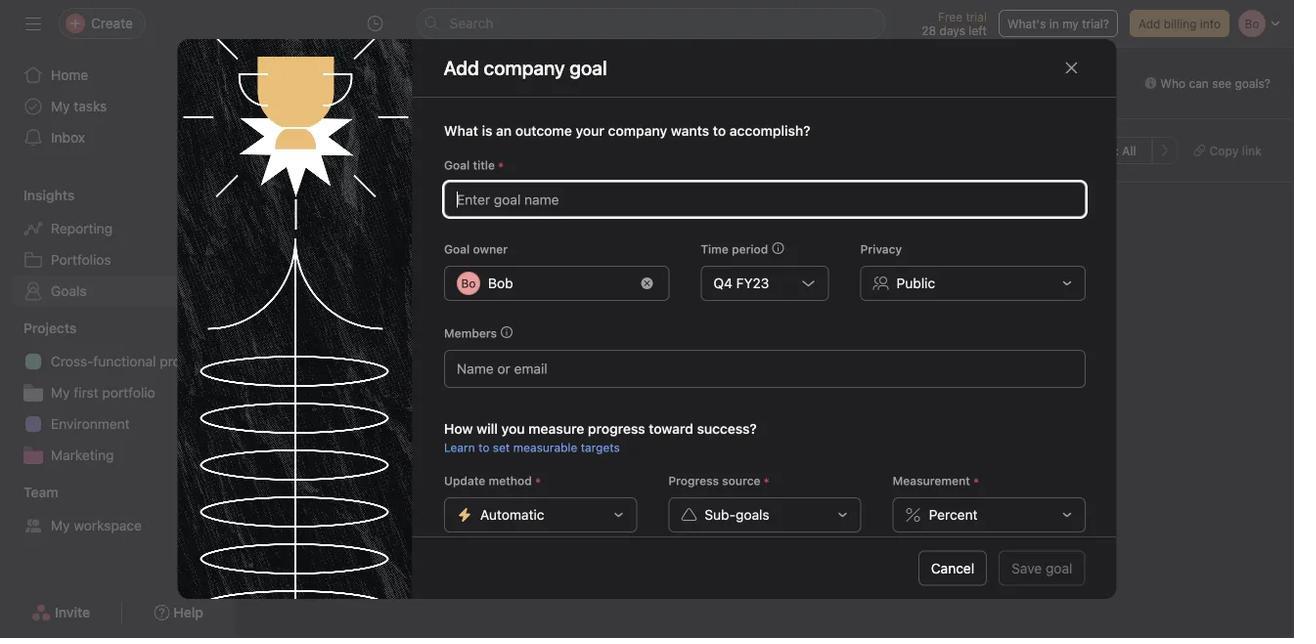 Task type: describe. For each thing, give the bounding box(es) containing it.
cross-functional project plan link
[[12, 346, 235, 378]]

info
[[1201, 17, 1221, 30]]

my for my tasks
[[51, 98, 70, 114]]

time period
[[701, 243, 768, 256]]

goals?
[[1235, 76, 1271, 90]]

28
[[922, 23, 937, 37]]

source
[[722, 474, 760, 488]]

save
[[1012, 561, 1042, 577]]

copy link
[[1210, 144, 1262, 158]]

add billing info button
[[1130, 10, 1230, 37]]

toward success?
[[648, 421, 757, 437]]

progress source
[[668, 474, 760, 488]]

fy23
[[736, 275, 769, 292]]

1 vertical spatial company
[[483, 262, 540, 278]]

automatic
[[480, 507, 544, 523]]

Mission title text field
[[410, 199, 508, 244]]

teams element
[[0, 476, 235, 546]]

add goal
[[283, 144, 332, 158]]

will
[[476, 421, 498, 437]]

in
[[1050, 17, 1060, 30]]

reporting
[[51, 221, 113, 237]]

is
[[481, 123, 492, 139]]

owner
[[473, 243, 507, 256]]

save goal button
[[999, 551, 1086, 587]]

portfolios link
[[12, 245, 223, 276]]

goals for my goals
[[441, 92, 476, 109]]

close this dialog image
[[1064, 60, 1080, 76]]

marketing link
[[12, 440, 223, 472]]

update method
[[444, 474, 532, 488]]

sub-
[[704, 507, 735, 523]]

search list box
[[416, 8, 886, 39]]

progress
[[588, 421, 645, 437]]

goal title
[[444, 158, 495, 172]]

who
[[1161, 76, 1186, 90]]

environment
[[51, 416, 130, 433]]

my workspace
[[51, 518, 142, 534]]

public
[[896, 275, 935, 292]]

my for my workspace
[[51, 518, 70, 534]]

free
[[938, 10, 963, 23]]

my goals
[[418, 92, 476, 109]]

insights button
[[0, 186, 75, 205]]

1 horizontal spatial can
[[1189, 76, 1209, 90]]

home link
[[12, 60, 223, 91]]

add for add your company mission to align your work and stay inspired. only members with full access can edit.
[[422, 262, 447, 278]]

projects
[[23, 320, 77, 337]]

project
[[160, 354, 204, 370]]

goal for goal title
[[444, 158, 469, 172]]

my first portfolio
[[51, 385, 155, 401]]

free trial 28 days left
[[922, 10, 987, 37]]

goals link
[[12, 276, 223, 307]]

measurement
[[893, 474, 970, 488]]

add for add goal
[[283, 144, 305, 158]]

bo
[[461, 277, 476, 291]]

measure
[[528, 421, 584, 437]]

and
[[712, 262, 735, 278]]

1 vertical spatial goals
[[422, 330, 482, 357]]

sub-goals button
[[668, 498, 861, 533]]

goal for add goal
[[308, 144, 332, 158]]

required image for sub-goals
[[760, 475, 772, 487]]

learn
[[444, 441, 475, 455]]

2 horizontal spatial your
[[646, 262, 674, 278]]

invite button
[[19, 596, 103, 631]]

what is an outcome your company wants to accomplish?
[[444, 123, 810, 139]]

how will you measure progress toward success? learn to set measurable targets
[[444, 421, 757, 455]]

team button
[[0, 483, 58, 503]]

see
[[1213, 76, 1232, 90]]

your inside the add company goal dialog
[[575, 123, 604, 139]]

cancel
[[931, 561, 975, 577]]

projects button
[[0, 319, 77, 339]]

my first portfolio link
[[12, 378, 223, 409]]

an
[[496, 123, 511, 139]]

what's in my trial? button
[[999, 10, 1118, 37]]

time
[[701, 243, 728, 256]]

percent button
[[893, 498, 1086, 533]]

workspace
[[74, 518, 142, 534]]

search
[[450, 15, 494, 31]]

title
[[473, 158, 495, 172]]

measurable
[[513, 441, 577, 455]]

0 horizontal spatial your
[[451, 262, 479, 278]]

my tasks link
[[12, 91, 223, 122]]

q4 fy23
[[713, 275, 769, 292]]

insights
[[23, 187, 75, 204]]

period
[[732, 243, 768, 256]]

company inside dialog
[[608, 123, 667, 139]]

what's in my trial?
[[1008, 17, 1110, 30]]

cross-
[[51, 354, 93, 370]]

goals inside insights element
[[51, 283, 87, 299]]

environment link
[[12, 409, 223, 440]]



Task type: vqa. For each thing, say whether or not it's contained in the screenshot.
Q4 FY23
yes



Task type: locate. For each thing, give the bounding box(es) containing it.
1 vertical spatial goal
[[444, 243, 469, 256]]

my left tasks
[[51, 98, 70, 114]]

goal
[[444, 158, 469, 172], [444, 243, 469, 256]]

0 horizontal spatial company
[[483, 262, 540, 278]]

required image
[[495, 159, 506, 171], [970, 475, 982, 487]]

Name or email text field
[[456, 357, 562, 381]]

cross-functional project plan
[[51, 354, 235, 370]]

method
[[488, 474, 532, 488]]

functional
[[93, 354, 156, 370]]

goals for team goals
[[359, 92, 394, 109]]

can left edit.
[[1023, 262, 1046, 278]]

plan
[[208, 354, 235, 370]]

1 horizontal spatial your
[[575, 123, 604, 139]]

home
[[51, 67, 88, 83]]

marketing
[[51, 448, 114, 464]]

hide sidebar image
[[25, 16, 41, 31]]

goals up what
[[441, 92, 476, 109]]

team down my workspace
[[321, 92, 356, 109]]

0 horizontal spatial required image
[[532, 475, 543, 487]]

my left first
[[51, 385, 70, 401]]

2 horizontal spatial goals
[[735, 507, 769, 523]]

0 vertical spatial goal
[[444, 158, 469, 172]]

save goal
[[1012, 561, 1073, 577]]

your down goal owner
[[451, 262, 479, 278]]

goals for sub-goals
[[735, 507, 769, 523]]

goals down bo
[[422, 330, 482, 357]]

my inside 'projects' element
[[51, 385, 70, 401]]

add company goal
[[444, 56, 607, 79]]

0 vertical spatial company
[[608, 123, 667, 139]]

inbox
[[51, 130, 85, 146]]

2 required image from the left
[[760, 475, 772, 487]]

automatic button
[[444, 498, 637, 533]]

q4 fy23 button
[[701, 266, 829, 301]]

add inside button
[[283, 144, 305, 158]]

my
[[1063, 17, 1079, 30]]

goals down portfolios
[[51, 283, 87, 299]]

trial
[[966, 10, 987, 23]]

add company goal dialog
[[178, 39, 1117, 639]]

stay
[[739, 262, 765, 278]]

projects element
[[0, 311, 235, 476]]

company goal
[[484, 56, 607, 79]]

who can see goals?
[[1161, 76, 1271, 90]]

1 vertical spatial goal
[[1046, 561, 1073, 577]]

what
[[444, 123, 478, 139]]

add for add company goal
[[444, 56, 479, 79]]

company
[[608, 123, 667, 139], [483, 262, 540, 278]]

link
[[1242, 144, 1262, 158]]

my for my first portfolio
[[51, 385, 70, 401]]

required image down an
[[495, 159, 506, 171]]

1 vertical spatial can
[[1023, 262, 1046, 278]]

required image up sub-goals dropdown button on the bottom right of page
[[760, 475, 772, 487]]

first
[[74, 385, 98, 401]]

work
[[678, 262, 708, 278]]

goal inside button
[[308, 144, 332, 158]]

to left set
[[478, 441, 489, 455]]

privacy
[[860, 243, 902, 256]]

1 horizontal spatial required image
[[970, 475, 982, 487]]

trial?
[[1082, 17, 1110, 30]]

goal right save
[[1046, 561, 1073, 577]]

to left "align"
[[596, 262, 609, 278]]

goals
[[359, 92, 394, 109], [441, 92, 476, 109], [735, 507, 769, 523]]

my goals link
[[418, 92, 476, 118]]

1 goal from the top
[[444, 158, 469, 172]]

portfolio
[[102, 385, 155, 401]]

public button
[[860, 266, 1086, 301]]

only
[[827, 262, 856, 278]]

to inside how will you measure progress toward success? learn to set measurable targets
[[478, 441, 489, 455]]

billing
[[1164, 17, 1197, 30]]

bob
[[488, 275, 513, 292]]

goals down "source"
[[735, 507, 769, 523]]

sub-goals
[[704, 507, 769, 523]]

0 horizontal spatial goals
[[51, 283, 87, 299]]

goal
[[308, 144, 332, 158], [1046, 561, 1073, 577]]

goal for save goal
[[1046, 561, 1073, 577]]

your right outcome in the top left of the page
[[575, 123, 604, 139]]

my workspace link
[[12, 511, 223, 542]]

0 vertical spatial can
[[1189, 76, 1209, 90]]

0 vertical spatial to
[[596, 262, 609, 278]]

add billing info
[[1139, 17, 1221, 30]]

1 horizontal spatial to
[[596, 262, 609, 278]]

1 vertical spatial to
[[478, 441, 489, 455]]

goals down my workspace
[[359, 92, 394, 109]]

can left see
[[1189, 76, 1209, 90]]

1 vertical spatial required image
[[970, 475, 982, 487]]

your right "align"
[[646, 262, 674, 278]]

0 horizontal spatial to
[[478, 441, 489, 455]]

team for team
[[23, 485, 58, 501]]

0 vertical spatial goals
[[51, 283, 87, 299]]

outcome
[[515, 123, 572, 139]]

can
[[1189, 76, 1209, 90], [1023, 262, 1046, 278]]

required image for goal title
[[495, 159, 506, 171]]

team goals link
[[321, 92, 394, 118]]

2 goal from the top
[[444, 243, 469, 256]]

0 vertical spatial required image
[[495, 159, 506, 171]]

remove image
[[641, 278, 653, 290]]

reporting link
[[12, 213, 223, 245]]

portfolios
[[51, 252, 111, 268]]

my workspace
[[321, 60, 448, 83]]

required image
[[532, 475, 543, 487], [760, 475, 772, 487]]

edit.
[[1050, 262, 1078, 278]]

search button
[[416, 8, 886, 39]]

with
[[922, 262, 949, 278]]

required image down learn to set measurable targets link
[[532, 475, 543, 487]]

0 horizontal spatial goal
[[308, 144, 332, 158]]

required image for measurement
[[970, 475, 982, 487]]

team inside 'dropdown button'
[[23, 485, 58, 501]]

how
[[444, 421, 473, 437]]

my down team 'dropdown button'
[[51, 518, 70, 534]]

0 horizontal spatial required image
[[495, 159, 506, 171]]

add inside dialog
[[444, 56, 479, 79]]

0 horizontal spatial can
[[1023, 262, 1046, 278]]

1 horizontal spatial team
[[321, 92, 356, 109]]

team down marketing on the left
[[23, 485, 58, 501]]

insights element
[[0, 178, 235, 311]]

team
[[321, 92, 356, 109], [23, 485, 58, 501]]

inbox link
[[12, 122, 223, 154]]

0 vertical spatial team
[[321, 92, 356, 109]]

team for team goals
[[321, 92, 356, 109]]

my inside teams element
[[51, 518, 70, 534]]

0 horizontal spatial team
[[23, 485, 58, 501]]

goal inside button
[[1046, 561, 1073, 577]]

goal for goal owner
[[444, 243, 469, 256]]

mission
[[544, 262, 592, 278]]

to accomplish?
[[713, 123, 810, 139]]

required image up percent dropdown button
[[970, 475, 982, 487]]

left
[[969, 23, 987, 37]]

my
[[418, 92, 437, 109], [51, 98, 70, 114], [51, 385, 70, 401], [51, 518, 70, 534]]

company down owner
[[483, 262, 540, 278]]

goal owner
[[444, 243, 507, 256]]

update
[[444, 474, 485, 488]]

1 required image from the left
[[532, 475, 543, 487]]

required image for automatic
[[532, 475, 543, 487]]

full
[[952, 262, 972, 278]]

1 horizontal spatial goals
[[422, 330, 482, 357]]

my for my goals
[[418, 92, 437, 109]]

1 horizontal spatial company
[[608, 123, 667, 139]]

tasks
[[74, 98, 107, 114]]

add for add billing info
[[1139, 17, 1161, 30]]

your
[[575, 123, 604, 139], [451, 262, 479, 278], [646, 262, 674, 278]]

members
[[444, 327, 497, 340]]

goal left owner
[[444, 243, 469, 256]]

goals
[[51, 283, 87, 299], [422, 330, 482, 357]]

Enter goal name text field
[[444, 182, 1086, 217]]

1 horizontal spatial goals
[[441, 92, 476, 109]]

access
[[975, 262, 1020, 278]]

0 vertical spatial goal
[[308, 144, 332, 158]]

1 vertical spatial team
[[23, 485, 58, 501]]

goals inside dropdown button
[[735, 507, 769, 523]]

my inside global element
[[51, 98, 70, 114]]

0 horizontal spatial goals
[[359, 92, 394, 109]]

1 horizontal spatial required image
[[760, 475, 772, 487]]

1 horizontal spatial goal
[[1046, 561, 1073, 577]]

copy
[[1210, 144, 1239, 158]]

add inside button
[[1139, 17, 1161, 30]]

copy link button
[[1185, 137, 1271, 164]]

inspired.
[[769, 262, 823, 278]]

my down my workspace
[[418, 92, 437, 109]]

goal down the team goals link
[[308, 144, 332, 158]]

cancel button
[[919, 551, 987, 587]]

goal left title
[[444, 158, 469, 172]]

global element
[[0, 48, 235, 165]]

wants
[[671, 123, 709, 139]]

company left wants
[[608, 123, 667, 139]]



